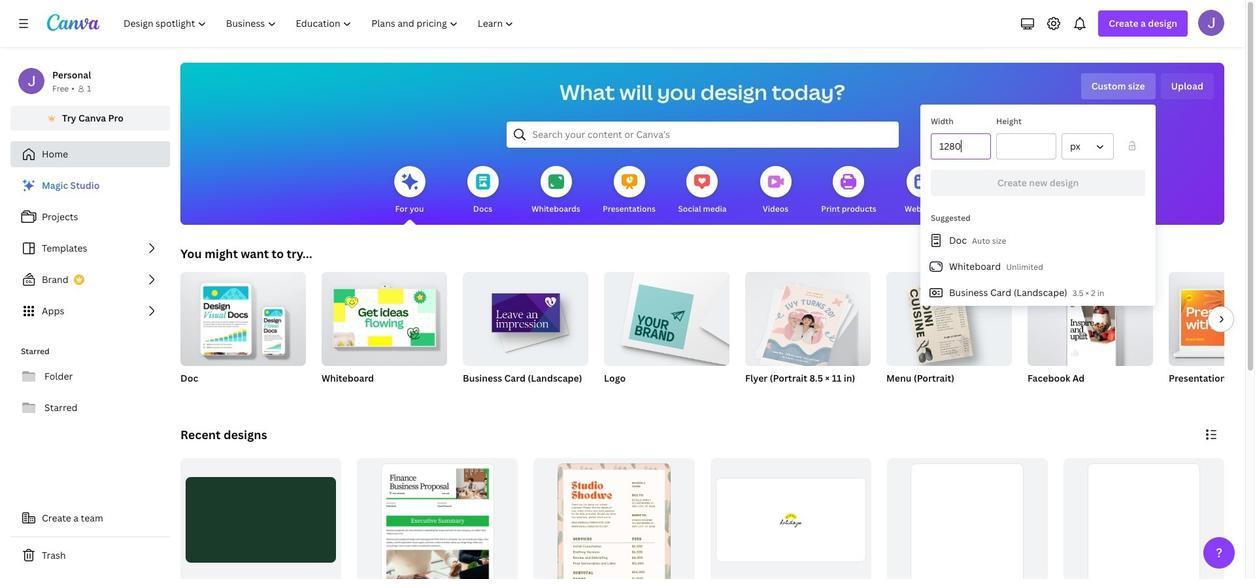 Task type: locate. For each thing, give the bounding box(es) containing it.
Units: px button
[[1062, 133, 1114, 160]]

group
[[322, 267, 447, 401], [322, 267, 447, 366], [463, 267, 588, 401], [463, 267, 588, 366], [604, 267, 730, 401], [604, 267, 730, 366], [745, 267, 871, 401], [745, 267, 871, 370], [180, 272, 306, 401], [887, 272, 1012, 401], [887, 272, 1012, 366], [1028, 272, 1153, 401], [1028, 272, 1153, 366], [1169, 272, 1255, 401], [1169, 272, 1255, 366], [357, 458, 518, 579], [534, 458, 695, 579], [710, 458, 871, 579], [887, 458, 1048, 579], [1064, 458, 1224, 579]]

None number field
[[939, 134, 983, 159], [1005, 134, 1048, 159], [939, 134, 983, 159], [1005, 134, 1048, 159]]

None search field
[[506, 122, 899, 148]]

jacob simon image
[[1198, 10, 1224, 36]]

list
[[10, 173, 170, 324], [920, 228, 1156, 306]]



Task type: vqa. For each thing, say whether or not it's contained in the screenshot.
PERKINS
no



Task type: describe. For each thing, give the bounding box(es) containing it.
top level navigation element
[[115, 10, 525, 37]]

1 horizontal spatial list
[[920, 228, 1156, 306]]

0 horizontal spatial list
[[10, 173, 170, 324]]

Search search field
[[532, 122, 872, 147]]



